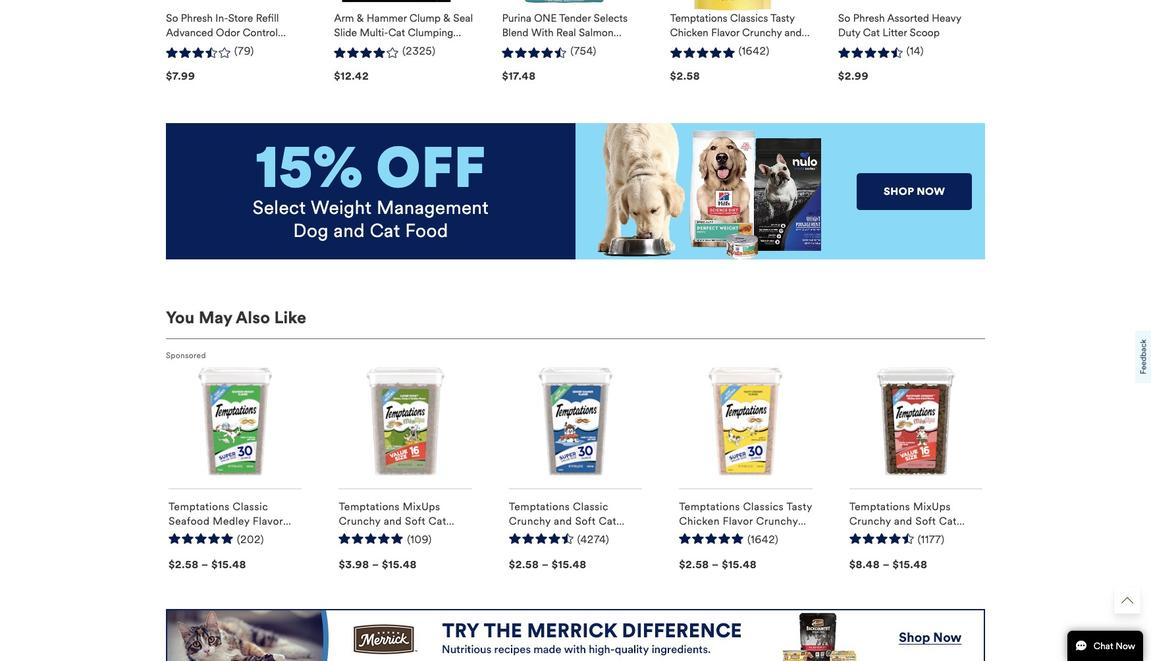 Task type: vqa. For each thing, say whether or not it's contained in the screenshot.
BARKER associated with Red Cotton Rope Dog Toy Storage
no



Task type: locate. For each thing, give the bounding box(es) containing it.
may
[[199, 308, 232, 328]]

weight
[[311, 196, 372, 219]]

shop now link
[[857, 173, 972, 210]]

shop
[[884, 185, 914, 197]]

sponsored
[[166, 351, 206, 360]]

like
[[274, 308, 307, 328]]

shop now
[[884, 185, 946, 197]]

also
[[236, 308, 270, 328]]

now
[[917, 185, 946, 197]]

15% off select weight management dog and cat food
[[253, 134, 489, 243]]



Task type: describe. For each thing, give the bounding box(es) containing it.
food
[[405, 219, 448, 243]]

select
[[253, 196, 306, 219]]

dog
[[293, 219, 329, 243]]

and
[[334, 219, 365, 243]]

styled arrow button link
[[1115, 588, 1141, 614]]

you may also like
[[166, 308, 307, 328]]

off
[[376, 134, 486, 203]]

cat
[[370, 219, 400, 243]]

management
[[377, 196, 489, 219]]

15%
[[256, 134, 363, 203]]

you
[[166, 308, 195, 328]]

scroll to top image
[[1122, 595, 1134, 607]]



